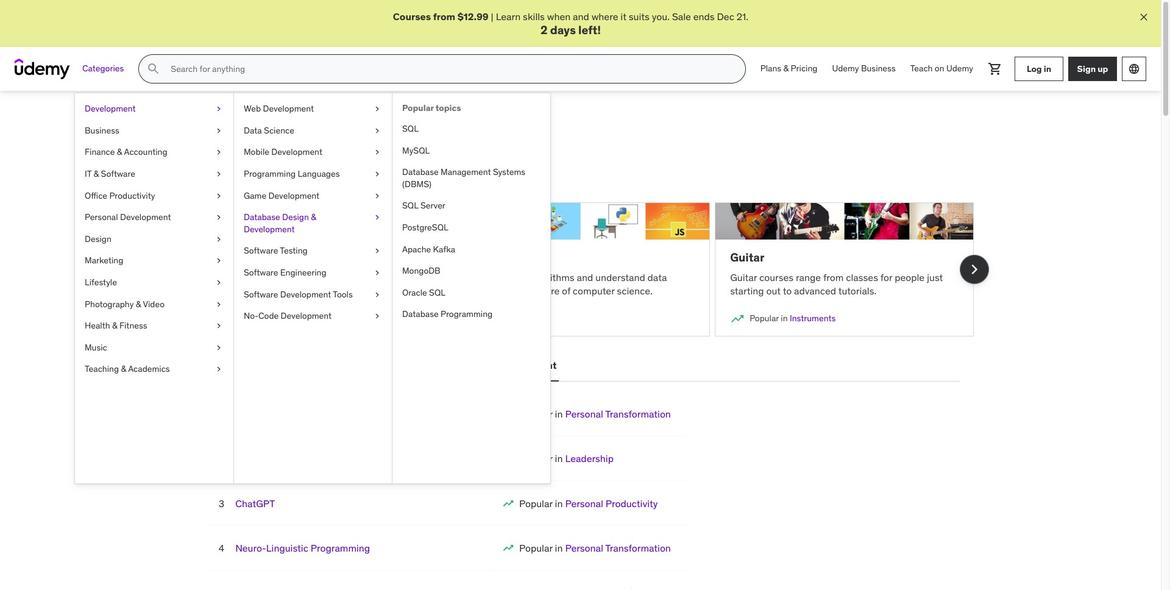 Task type: vqa. For each thing, say whether or not it's contained in the screenshot.
the rightmost Skills
yes



Task type: describe. For each thing, give the bounding box(es) containing it.
1 udemy from the left
[[833, 63, 859, 74]]

design link
[[75, 229, 234, 250]]

tutorials.
[[839, 285, 877, 297]]

lifestyle
[[85, 277, 117, 288]]

design inside design link
[[85, 233, 111, 244]]

teach
[[911, 63, 933, 74]]

xsmall image for photography & video
[[214, 298, 224, 310]]

xsmall image for music
[[214, 342, 224, 354]]

mongodb
[[402, 265, 441, 276]]

next image
[[965, 260, 984, 279]]

from inside use statistical probability to teach computers how to learn from data.
[[226, 285, 247, 297]]

1 personal transformation link from the top
[[566, 408, 671, 420]]

pricing
[[791, 63, 818, 74]]

bestselling button
[[202, 351, 259, 380]]

categories
[[82, 63, 124, 74]]

business link
[[75, 120, 234, 142]]

in left instruments link
[[781, 313, 788, 324]]

suits
[[629, 10, 650, 23]]

development for web development link
[[263, 103, 314, 114]]

in down data.
[[253, 313, 260, 324]]

game development link
[[234, 185, 392, 207]]

software for software engineering
[[244, 267, 278, 278]]

xsmall image for lifestyle
[[214, 277, 224, 289]]

software development tools
[[244, 289, 353, 300]]

days
[[550, 23, 576, 37]]

submit search image
[[147, 62, 161, 76]]

personal development for personal development link
[[85, 212, 171, 223]]

3 cell from the top
[[520, 497, 658, 510]]

people
[[895, 271, 925, 283]]

in right log
[[1044, 63, 1052, 74]]

web
[[244, 103, 261, 114]]

kafka
[[433, 244, 455, 255]]

guitar for guitar
[[731, 250, 765, 265]]

development inside database design & development
[[244, 224, 295, 235]]

topic
[[521, 313, 540, 324]]

use
[[202, 271, 219, 283]]

when
[[547, 10, 571, 23]]

popular and trending topics
[[187, 120, 390, 139]]

of
[[562, 285, 571, 297]]

& for video
[[136, 298, 141, 309]]

2 cell from the top
[[520, 453, 614, 465]]

development for mobile development link
[[272, 147, 323, 158]]

learning
[[252, 250, 300, 265]]

office
[[85, 190, 107, 201]]

xsmall image for software engineering
[[373, 267, 382, 279]]

software engineering
[[244, 267, 327, 278]]

log in link
[[1015, 57, 1064, 81]]

xsmall image for teaching & academics
[[214, 364, 224, 376]]

database programming link
[[393, 304, 551, 326]]

engineering
[[280, 267, 327, 278]]

xsmall image for health & fitness
[[214, 320, 224, 332]]

xsmall image for programming languages
[[373, 168, 382, 180]]

development for software development tools link
[[280, 289, 331, 300]]

software up office productivity
[[101, 168, 135, 179]]

teaching
[[85, 364, 119, 375]]

database management systems (dbms) link
[[393, 162, 551, 195]]

1 cell from the top
[[520, 408, 671, 420]]

xsmall image for database design & development
[[373, 212, 382, 224]]

learn
[[202, 285, 224, 297]]

to up software development tools link
[[314, 271, 323, 283]]

personal development button
[[449, 351, 559, 380]]

skills inside courses from $12.99 | learn skills when and where it suits you. sale ends dec 21. 2 days left!
[[523, 10, 545, 23]]

Search for anything text field
[[169, 59, 731, 79]]

linguistic
[[266, 542, 308, 554]]

development down software development tools link
[[281, 310, 332, 321]]

personal down office
[[85, 212, 118, 223]]

on
[[935, 63, 945, 74]]

popular inside database design & development element
[[402, 103, 434, 114]]

science.
[[617, 285, 653, 297]]

apache kafka
[[402, 244, 455, 255]]

xsmall image for personal development
[[214, 212, 224, 224]]

xsmall image for no-code development
[[373, 310, 382, 322]]

popular topics
[[402, 103, 461, 114]]

music link
[[75, 337, 234, 359]]

2 transformation from the top
[[606, 542, 671, 554]]

data
[[648, 271, 667, 283]]

mysql
[[402, 145, 430, 156]]

database design & development link
[[234, 207, 392, 240]]

1 vertical spatial skills
[[439, 155, 461, 167]]

learn something completely new or improve your existing skills
[[187, 155, 461, 167]]

statistical
[[221, 271, 264, 283]]

software for software testing
[[244, 245, 278, 256]]

database for (dbms)
[[402, 167, 439, 178]]

xsmall image for it & software
[[214, 168, 224, 180]]

postgresql
[[402, 222, 449, 233]]

1 horizontal spatial business
[[862, 63, 896, 74]]

sql for sql
[[402, 123, 419, 134]]

personal down leadership 'link'
[[566, 497, 604, 510]]

udemy image
[[15, 59, 70, 79]]

log
[[1027, 63, 1042, 74]]

video
[[143, 298, 165, 309]]

starting
[[731, 285, 764, 297]]

xsmall image for development
[[214, 103, 224, 115]]

personal down popular in personal productivity at the bottom of page
[[566, 542, 604, 554]]

plans
[[761, 63, 782, 74]]

office productivity link
[[75, 185, 234, 207]]

no-code development link
[[234, 306, 392, 327]]

1 horizontal spatial programming
[[311, 542, 370, 554]]

from inside courses from $12.99 | learn skills when and where it suits you. sale ends dec 21. 2 days left!
[[433, 10, 456, 23]]

software engineering link
[[234, 262, 392, 284]]

classes
[[846, 271, 879, 283]]

3
[[219, 497, 224, 510]]

topics inside database design & development element
[[436, 103, 461, 114]]

finance & accounting
[[85, 147, 167, 158]]

2 vertical spatial sql
[[429, 287, 446, 298]]

to inside learn to build algorithms and understand data structures at the core of computer science.
[[493, 271, 502, 283]]

(dbms)
[[402, 179, 432, 189]]

shopping cart with 0 items image
[[988, 62, 1003, 76]]

health & fitness link
[[75, 315, 234, 337]]

systems
[[493, 167, 526, 178]]

& inside database design & development
[[311, 212, 316, 223]]

for
[[881, 271, 893, 283]]

popular in image for popular in data & analytics
[[202, 312, 217, 326]]

trending topic image
[[466, 312, 481, 326]]

to up oracle sql
[[421, 271, 430, 283]]

5 cell from the top
[[520, 587, 671, 590]]

0 vertical spatial data
[[244, 125, 262, 136]]

& inside carousel element
[[282, 313, 287, 324]]

no-
[[244, 310, 259, 321]]

2 udemy from the left
[[947, 63, 974, 74]]

computers
[[352, 271, 399, 283]]

oracle sql link
[[393, 282, 551, 304]]

apache kafka link
[[393, 239, 551, 260]]

finance
[[85, 147, 115, 158]]

neuro-linguistic programming link
[[235, 542, 370, 554]]

mobile
[[244, 147, 269, 158]]

you.
[[652, 10, 670, 23]]

build
[[505, 271, 526, 283]]

2 popular in personal transformation from the top
[[520, 542, 671, 554]]

languages
[[298, 168, 340, 179]]

core
[[541, 285, 560, 297]]

something
[[214, 155, 260, 167]]

out
[[767, 285, 781, 297]]

2 vertical spatial database
[[402, 309, 439, 320]]

teach on udemy link
[[903, 54, 981, 84]]

xsmall image for finance & accounting
[[214, 147, 224, 159]]

postgresql link
[[393, 217, 551, 239]]

udemy business
[[833, 63, 896, 74]]

programming languages
[[244, 168, 340, 179]]

computer
[[573, 285, 615, 297]]

xsmall image for mobile development
[[373, 147, 382, 159]]

xsmall image for software testing
[[373, 245, 382, 257]]

completely
[[263, 155, 310, 167]]

programming inside database design & development element
[[441, 309, 493, 320]]

web development
[[244, 103, 314, 114]]

xsmall image for data science
[[373, 125, 382, 137]]



Task type: locate. For each thing, give the bounding box(es) containing it.
popular in image for popular in personal transformation
[[503, 542, 515, 554]]

software down machine learning
[[244, 267, 278, 278]]

xsmall image for marketing
[[214, 255, 224, 267]]

2 vertical spatial programming
[[311, 542, 370, 554]]

programming right the linguistic
[[311, 542, 370, 554]]

log in
[[1027, 63, 1052, 74]]

guitar
[[731, 250, 765, 265], [731, 271, 757, 283]]

database down game
[[244, 212, 280, 223]]

0 vertical spatial business
[[862, 63, 896, 74]]

xsmall image inside no-code development link
[[373, 310, 382, 322]]

21.
[[737, 10, 749, 23]]

guitar inside guitar courses range from classes for people just starting out to advanced tutorials.
[[731, 271, 757, 283]]

development for personal development button
[[495, 359, 557, 372]]

xsmall image for web development
[[373, 103, 382, 115]]

2 horizontal spatial learn
[[496, 10, 521, 23]]

cell
[[520, 408, 671, 420], [520, 453, 614, 465], [520, 497, 658, 510], [520, 542, 671, 554], [520, 587, 671, 590]]

xsmall image inside software engineering link
[[373, 267, 382, 279]]

1 horizontal spatial learn
[[466, 271, 491, 283]]

your
[[382, 155, 400, 167]]

topics up sql link
[[436, 103, 461, 114]]

sql left the 'server'
[[402, 200, 419, 211]]

0 horizontal spatial topics
[[346, 120, 390, 139]]

xsmall image inside photography & video "link"
[[214, 298, 224, 310]]

lifestyle link
[[75, 272, 234, 294]]

popular in personal transformation up leadership 'link'
[[520, 408, 671, 420]]

1 vertical spatial topics
[[346, 120, 390, 139]]

guitar for guitar courses range from classes for people just starting out to advanced tutorials.
[[731, 271, 757, 283]]

personal development
[[85, 212, 171, 223], [452, 359, 557, 372]]

skills up 2
[[523, 10, 545, 23]]

skills right existing
[[439, 155, 461, 167]]

& for academics
[[121, 364, 126, 375]]

database design & development element
[[392, 93, 551, 484]]

productivity
[[109, 190, 155, 201], [606, 497, 658, 510]]

design up marketing
[[85, 233, 111, 244]]

0 vertical spatial topics
[[436, 103, 461, 114]]

it
[[621, 10, 627, 23]]

development down programming languages
[[269, 190, 320, 201]]

udemy
[[833, 63, 859, 74], [947, 63, 974, 74]]

left!
[[579, 23, 601, 37]]

guitar courses range from classes for people just starting out to advanced tutorials.
[[731, 271, 943, 297]]

plans & pricing
[[761, 63, 818, 74]]

from inside guitar courses range from classes for people just starting out to advanced tutorials.
[[824, 271, 844, 283]]

1 vertical spatial programming
[[441, 309, 493, 320]]

marketing
[[85, 255, 123, 266]]

1 horizontal spatial design
[[282, 212, 309, 223]]

oracle
[[402, 287, 427, 298]]

in left leadership 'link'
[[555, 453, 563, 465]]

popular in instruments
[[750, 313, 836, 324]]

udemy right pricing
[[833, 63, 859, 74]]

& right it
[[94, 168, 99, 179]]

sign
[[1078, 63, 1096, 74]]

1 vertical spatial and
[[249, 120, 276, 139]]

1 vertical spatial popular in personal transformation
[[520, 542, 671, 554]]

fitness
[[119, 320, 147, 331]]

popular in personal transformation
[[520, 408, 671, 420], [520, 542, 671, 554]]

1 horizontal spatial from
[[433, 10, 456, 23]]

& for software
[[94, 168, 99, 179]]

popular in image for popular in instruments
[[731, 312, 745, 326]]

xsmall image inside finance & accounting link
[[214, 147, 224, 159]]

data inside carousel element
[[262, 313, 280, 324]]

software up code
[[244, 289, 278, 300]]

1 vertical spatial from
[[824, 271, 844, 283]]

programming languages link
[[234, 163, 392, 185]]

xsmall image inside health & fitness link
[[214, 320, 224, 332]]

xsmall image for game development
[[373, 190, 382, 202]]

sign up
[[1078, 63, 1109, 74]]

software testing
[[244, 245, 308, 256]]

database for development
[[244, 212, 280, 223]]

0 vertical spatial skills
[[523, 10, 545, 23]]

data science link
[[234, 120, 392, 142]]

personal up leadership 'link'
[[566, 408, 604, 420]]

to up structures on the left
[[493, 271, 502, 283]]

xsmall image
[[373, 103, 382, 115], [373, 125, 382, 137], [373, 147, 382, 159], [373, 168, 382, 180], [373, 245, 382, 257], [214, 255, 224, 267], [373, 289, 382, 301], [214, 298, 224, 310], [214, 320, 224, 332], [214, 342, 224, 354]]

dec
[[717, 10, 735, 23]]

0 horizontal spatial skills
[[439, 155, 461, 167]]

software up statistical
[[244, 245, 278, 256]]

topics
[[436, 103, 461, 114], [346, 120, 390, 139]]

game development
[[244, 190, 320, 201]]

xsmall image inside development link
[[214, 103, 224, 115]]

1 horizontal spatial topics
[[436, 103, 461, 114]]

probability
[[266, 271, 312, 283]]

xsmall image inside mobile development link
[[373, 147, 382, 159]]

personal development for personal development button
[[452, 359, 557, 372]]

learn for learn to build algorithms and understand data structures at the core of computer science.
[[466, 271, 491, 283]]

xsmall image inside personal development link
[[214, 212, 224, 224]]

sql up mysql
[[402, 123, 419, 134]]

programming down oracle sql link
[[441, 309, 493, 320]]

personal development down trending
[[452, 359, 557, 372]]

business left 'teach'
[[862, 63, 896, 74]]

personal productivity link
[[566, 497, 658, 510]]

just
[[927, 271, 943, 283]]

xsmall image inside business link
[[214, 125, 224, 137]]

transformation
[[606, 408, 671, 420], [606, 542, 671, 554]]

algorithms
[[528, 271, 575, 283]]

topics up improve
[[346, 120, 390, 139]]

1 vertical spatial design
[[85, 233, 111, 244]]

0 vertical spatial personal development
[[85, 212, 171, 223]]

programming down the completely
[[244, 168, 296, 179]]

development down categories dropdown button
[[85, 103, 136, 114]]

personal down trending topic icon
[[452, 359, 493, 372]]

1 guitar from the top
[[731, 250, 765, 265]]

& for fitness
[[112, 320, 117, 331]]

xsmall image for design
[[214, 233, 224, 245]]

0 horizontal spatial from
[[226, 285, 247, 297]]

1 horizontal spatial udemy
[[947, 63, 974, 74]]

teaching & academics
[[85, 364, 170, 375]]

udemy right on
[[947, 63, 974, 74]]

& down the game development link
[[311, 212, 316, 223]]

carousel element
[[187, 188, 989, 351]]

advanced
[[795, 285, 837, 297]]

development link
[[75, 98, 234, 120]]

1 vertical spatial transformation
[[606, 542, 671, 554]]

new
[[313, 155, 331, 167]]

1 horizontal spatial skills
[[523, 10, 545, 23]]

2 personal transformation link from the top
[[566, 542, 671, 554]]

mobile development
[[244, 147, 323, 158]]

from up "advanced"
[[824, 271, 844, 283]]

from left $12.99
[[433, 10, 456, 23]]

software for software development tools
[[244, 289, 278, 300]]

sql server
[[402, 200, 446, 211]]

academics
[[128, 364, 170, 375]]

to
[[314, 271, 323, 283], [421, 271, 430, 283], [493, 271, 502, 283], [783, 285, 792, 297]]

xsmall image for business
[[214, 125, 224, 137]]

popular in image
[[202, 312, 217, 326], [731, 312, 745, 326], [503, 497, 515, 510], [503, 542, 515, 554]]

apache
[[402, 244, 431, 255]]

xsmall image inside software testing link
[[373, 245, 382, 257]]

1 vertical spatial sql
[[402, 200, 419, 211]]

0 vertical spatial popular in personal transformation
[[520, 408, 671, 420]]

0 vertical spatial programming
[[244, 168, 296, 179]]

chatgpt link
[[235, 497, 275, 510]]

0 vertical spatial guitar
[[731, 250, 765, 265]]

2 guitar from the top
[[731, 271, 757, 283]]

1 vertical spatial database
[[244, 212, 280, 223]]

instruments
[[790, 313, 836, 324]]

personal inside button
[[452, 359, 493, 372]]

teaching & academics link
[[75, 359, 234, 380]]

0 vertical spatial sql
[[402, 123, 419, 134]]

learn right |
[[496, 10, 521, 23]]

web development link
[[234, 98, 392, 120]]

tools
[[333, 289, 353, 300]]

popular in leadership
[[520, 453, 614, 465]]

neuro-
[[235, 542, 266, 554]]

1 vertical spatial personal development
[[452, 359, 557, 372]]

personal development link
[[75, 207, 234, 229]]

in down popular in leadership
[[555, 497, 563, 510]]

game
[[244, 190, 267, 201]]

database down oracle sql
[[402, 309, 439, 320]]

data & analytics link
[[262, 313, 324, 324]]

data down web
[[244, 125, 262, 136]]

programming
[[244, 168, 296, 179], [441, 309, 493, 320], [311, 542, 370, 554]]

xsmall image inside the music link
[[214, 342, 224, 354]]

choose a language image
[[1129, 63, 1141, 75]]

or
[[333, 155, 342, 167]]

trending
[[486, 313, 519, 324]]

4
[[219, 542, 224, 554]]

2 horizontal spatial from
[[824, 271, 844, 283]]

|
[[491, 10, 494, 23]]

0 vertical spatial learn
[[496, 10, 521, 23]]

1 vertical spatial guitar
[[731, 271, 757, 283]]

xsmall image inside the game development link
[[373, 190, 382, 202]]

popular in personal transformation down popular in personal productivity at the bottom of page
[[520, 542, 671, 554]]

sql right the oracle
[[429, 287, 446, 298]]

1 vertical spatial personal transformation link
[[566, 542, 671, 554]]

machine learning
[[202, 250, 300, 265]]

plans & pricing link
[[753, 54, 825, 84]]

0 horizontal spatial design
[[85, 233, 111, 244]]

0 vertical spatial database
[[402, 167, 439, 178]]

2 vertical spatial from
[[226, 285, 247, 297]]

& right plans
[[784, 63, 789, 74]]

database up (dbms) at the top of page
[[402, 167, 439, 178]]

sale
[[672, 10, 691, 23]]

development up software testing
[[244, 224, 295, 235]]

management
[[441, 167, 491, 178]]

& for pricing
[[784, 63, 789, 74]]

to inside guitar courses range from classes for people just starting out to advanced tutorials.
[[783, 285, 792, 297]]

0 horizontal spatial business
[[85, 125, 119, 136]]

and inside learn to build algorithms and understand data structures at the core of computer science.
[[577, 271, 593, 283]]

server
[[421, 200, 446, 211]]

1 vertical spatial data
[[262, 313, 280, 324]]

& right teaching at the bottom of page
[[121, 364, 126, 375]]

2 horizontal spatial programming
[[441, 309, 493, 320]]

development down "topic"
[[495, 359, 557, 372]]

xsmall image inside web development link
[[373, 103, 382, 115]]

from down statistical
[[226, 285, 247, 297]]

skills
[[523, 10, 545, 23], [439, 155, 461, 167]]

2 vertical spatial and
[[577, 271, 593, 283]]

and up the computer
[[577, 271, 593, 283]]

xsmall image inside programming languages link
[[373, 168, 382, 180]]

xsmall image inside the teaching & academics link
[[214, 364, 224, 376]]

learn up structures on the left
[[466, 271, 491, 283]]

business up finance
[[85, 125, 119, 136]]

chatgpt
[[235, 497, 275, 510]]

1 vertical spatial learn
[[187, 155, 212, 167]]

learn for learn something completely new or improve your existing skills
[[187, 155, 212, 167]]

ends
[[694, 10, 715, 23]]

1 vertical spatial productivity
[[606, 497, 658, 510]]

database inside 'database management systems (dbms)'
[[402, 167, 439, 178]]

analytics
[[289, 313, 324, 324]]

xsmall image inside 'database design & development' link
[[373, 212, 382, 224]]

personal transformation link down personal productivity link
[[566, 542, 671, 554]]

personal development inside button
[[452, 359, 557, 372]]

categories button
[[75, 54, 131, 84]]

and up left!
[[573, 10, 590, 23]]

4 cell from the top
[[520, 542, 671, 554]]

xsmall image inside lifestyle link
[[214, 277, 224, 289]]

data.
[[249, 285, 271, 297]]

testing
[[280, 245, 308, 256]]

1 vertical spatial business
[[85, 125, 119, 136]]

in down popular in personal productivity at the bottom of page
[[555, 542, 563, 554]]

development inside button
[[495, 359, 557, 372]]

it & software
[[85, 168, 135, 179]]

0 horizontal spatial productivity
[[109, 190, 155, 201]]

in up popular in leadership
[[555, 408, 563, 420]]

0 vertical spatial design
[[282, 212, 309, 223]]

xsmall image for office productivity
[[214, 190, 224, 202]]

0 vertical spatial productivity
[[109, 190, 155, 201]]

learn inside learn to build algorithms and understand data structures at the core of computer science.
[[466, 271, 491, 283]]

0 horizontal spatial udemy
[[833, 63, 859, 74]]

& left video
[[136, 298, 141, 309]]

database programming
[[402, 309, 493, 320]]

development down engineering
[[280, 289, 331, 300]]

and up mobile
[[249, 120, 276, 139]]

personal development down office productivity
[[85, 212, 171, 223]]

learn left something
[[187, 155, 212, 167]]

xsmall image inside design link
[[214, 233, 224, 245]]

& for accounting
[[117, 147, 122, 158]]

xsmall image inside it & software link
[[214, 168, 224, 180]]

$12.99
[[458, 10, 489, 23]]

courses
[[393, 10, 431, 23]]

development up popular and trending topics
[[263, 103, 314, 114]]

popular in data & analytics
[[222, 313, 324, 324]]

database inside database design & development
[[244, 212, 280, 223]]

& right finance
[[117, 147, 122, 158]]

& right code
[[282, 313, 287, 324]]

0 vertical spatial personal transformation link
[[566, 408, 671, 420]]

& inside "link"
[[136, 298, 141, 309]]

music
[[85, 342, 107, 353]]

xsmall image
[[214, 103, 224, 115], [214, 125, 224, 137], [214, 147, 224, 159], [214, 168, 224, 180], [214, 190, 224, 202], [373, 190, 382, 202], [214, 212, 224, 224], [373, 212, 382, 224], [214, 233, 224, 245], [373, 267, 382, 279], [214, 277, 224, 289], [373, 310, 382, 322], [214, 364, 224, 376]]

2 vertical spatial learn
[[466, 271, 491, 283]]

xsmall image inside software development tools link
[[373, 289, 382, 301]]

development for the game development link
[[269, 190, 320, 201]]

health & fitness
[[85, 320, 147, 331]]

marketing link
[[75, 250, 234, 272]]

&
[[784, 63, 789, 74], [117, 147, 122, 158], [94, 168, 99, 179], [311, 212, 316, 223], [136, 298, 141, 309], [282, 313, 287, 324], [112, 320, 117, 331], [121, 364, 126, 375]]

& right health
[[112, 320, 117, 331]]

xsmall image inside office productivity link
[[214, 190, 224, 202]]

health
[[85, 320, 110, 331]]

business
[[862, 63, 896, 74], [85, 125, 119, 136]]

database management systems (dbms)
[[402, 167, 526, 189]]

0 vertical spatial from
[[433, 10, 456, 23]]

sql for sql server
[[402, 200, 419, 211]]

oracle sql
[[402, 287, 446, 298]]

0 vertical spatial transformation
[[606, 408, 671, 420]]

xsmall image inside marketing link
[[214, 255, 224, 267]]

design inside database design & development
[[282, 212, 309, 223]]

design down game development
[[282, 212, 309, 223]]

xsmall image for software development tools
[[373, 289, 382, 301]]

close image
[[1138, 11, 1151, 23]]

and inside courses from $12.99 | learn skills when and where it suits you. sale ends dec 21. 2 days left!
[[573, 10, 590, 23]]

learn inside courses from $12.99 | learn skills when and where it suits you. sale ends dec 21. 2 days left!
[[496, 10, 521, 23]]

xsmall image inside data science link
[[373, 125, 382, 137]]

up
[[1098, 63, 1109, 74]]

1 popular in personal transformation from the top
[[520, 408, 671, 420]]

0 vertical spatial and
[[573, 10, 590, 23]]

1 transformation from the top
[[606, 408, 671, 420]]

data right no-
[[262, 313, 280, 324]]

popular in image for popular in personal productivity
[[503, 497, 515, 510]]

to right out
[[783, 285, 792, 297]]

0 horizontal spatial learn
[[187, 155, 212, 167]]

office productivity
[[85, 190, 155, 201]]

development for personal development link
[[120, 212, 171, 223]]

structures
[[466, 285, 511, 297]]

0 horizontal spatial personal development
[[85, 212, 171, 223]]

software
[[101, 168, 135, 179], [244, 245, 278, 256], [244, 267, 278, 278], [244, 289, 278, 300]]

development up programming languages
[[272, 147, 323, 158]]

development down office productivity link
[[120, 212, 171, 223]]

1 horizontal spatial productivity
[[606, 497, 658, 510]]

personal transformation link up leadership
[[566, 408, 671, 420]]

1 horizontal spatial personal development
[[452, 359, 557, 372]]

0 horizontal spatial programming
[[244, 168, 296, 179]]



